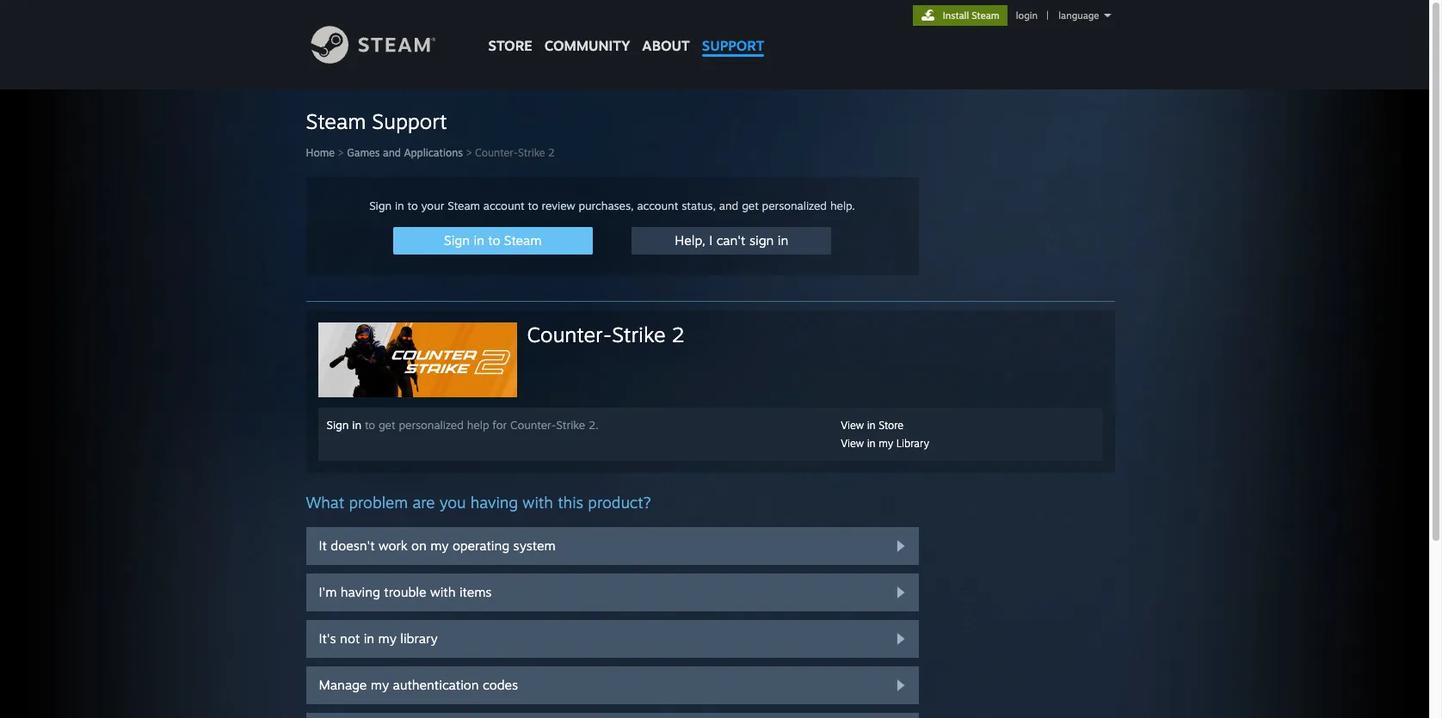 Task type: describe. For each thing, give the bounding box(es) containing it.
home
[[306, 146, 335, 159]]

view in my library link
[[841, 437, 930, 450]]

steam inside sign in to steam link
[[504, 232, 542, 249]]

0 vertical spatial counter-
[[475, 146, 518, 159]]

0 horizontal spatial strike
[[518, 146, 546, 159]]

manage my authentication codes link
[[306, 667, 919, 705]]

games
[[347, 146, 380, 159]]

you
[[440, 493, 466, 512]]

community link
[[539, 0, 637, 62]]

sign in to get personalized help for counter-strike 2.
[[327, 418, 599, 432]]

about
[[643, 37, 690, 54]]

help
[[467, 418, 489, 432]]

0 horizontal spatial 2
[[549, 146, 555, 159]]

doesn't
[[331, 538, 375, 554]]

product?
[[588, 493, 652, 512]]

what
[[306, 493, 345, 512]]

review
[[542, 199, 576, 213]]

install steam link
[[913, 5, 1008, 26]]

2 vertical spatial counter-
[[511, 418, 557, 432]]

view in store link
[[841, 419, 904, 432]]

|
[[1047, 9, 1050, 22]]

support
[[372, 108, 447, 134]]

help, i can't sign in
[[675, 232, 789, 249]]

0 vertical spatial and
[[383, 146, 401, 159]]

games and applications link
[[347, 146, 463, 159]]

sign in to steam
[[444, 232, 542, 249]]

counter-strike 2
[[527, 322, 685, 348]]

it's not in my library
[[319, 631, 438, 647]]

to for get
[[365, 418, 376, 432]]

manage my authentication codes
[[319, 678, 518, 694]]

help, i can't sign in link
[[632, 227, 832, 255]]

sign for sign in to steam
[[444, 232, 470, 249]]

community
[[545, 37, 631, 54]]

work
[[379, 538, 408, 554]]

on
[[412, 538, 427, 554]]

library
[[897, 437, 930, 450]]

i
[[710, 232, 713, 249]]

to for your
[[408, 199, 418, 213]]

2 view from the top
[[841, 437, 865, 450]]

to for steam
[[488, 232, 501, 249]]

trouble
[[384, 585, 427, 601]]

what problem are you having with this product?
[[306, 493, 652, 512]]

install
[[943, 9, 970, 22]]

sign in link
[[327, 418, 362, 432]]

support link
[[696, 0, 771, 62]]

manage
[[319, 678, 367, 694]]

support
[[702, 37, 765, 54]]

problem
[[349, 493, 408, 512]]

purchases,
[[579, 199, 634, 213]]

1 horizontal spatial having
[[471, 493, 518, 512]]

sign in to your steam account to review purchases, account status, and get personalized help.
[[369, 199, 856, 213]]

login
[[1017, 9, 1038, 22]]

steam inside install steam link
[[972, 9, 1000, 22]]

codes
[[483, 678, 518, 694]]

home link
[[306, 146, 335, 159]]

home > games and applications > counter-strike 2
[[306, 146, 555, 159]]

steam support link
[[306, 108, 447, 134]]

sign for sign in to your steam account to review purchases, account status, and get personalized help.
[[369, 199, 392, 213]]

help,
[[675, 232, 706, 249]]

my inside view in store view in my library
[[879, 437, 894, 450]]



Task type: locate. For each thing, give the bounding box(es) containing it.
it's not in my library link
[[306, 621, 919, 659]]

sign in to steam link
[[393, 227, 593, 255]]

strike
[[518, 146, 546, 159], [612, 322, 666, 348], [557, 418, 586, 432]]

1 vertical spatial and
[[720, 199, 739, 213]]

1 vertical spatial sign
[[444, 232, 470, 249]]

authentication
[[393, 678, 479, 694]]

personalized up sign at the right of the page
[[762, 199, 827, 213]]

2 vertical spatial sign
[[327, 418, 349, 432]]

my right the manage
[[371, 678, 389, 694]]

i'm
[[319, 585, 337, 601]]

having right "you"
[[471, 493, 518, 512]]

in
[[395, 199, 404, 213], [474, 232, 485, 249], [778, 232, 789, 249], [352, 418, 362, 432], [868, 419, 876, 432], [868, 437, 876, 450], [364, 631, 375, 647]]

account left status,
[[638, 199, 679, 213]]

0 vertical spatial personalized
[[762, 199, 827, 213]]

0 horizontal spatial >
[[338, 146, 344, 159]]

1 vertical spatial strike
[[612, 322, 666, 348]]

having right i'm at the bottom left of page
[[341, 585, 380, 601]]

0 horizontal spatial account
[[484, 199, 525, 213]]

sign
[[369, 199, 392, 213], [444, 232, 470, 249], [327, 418, 349, 432]]

it
[[319, 538, 327, 554]]

0 vertical spatial with
[[523, 493, 553, 512]]

account up sign in to steam
[[484, 199, 525, 213]]

0 horizontal spatial get
[[379, 418, 396, 432]]

i'm having trouble with items link
[[306, 574, 919, 612]]

sign up what
[[327, 418, 349, 432]]

library
[[401, 631, 438, 647]]

1 horizontal spatial sign
[[369, 199, 392, 213]]

applications
[[404, 146, 463, 159]]

system
[[514, 538, 556, 554]]

2
[[549, 146, 555, 159], [672, 322, 685, 348]]

and right games
[[383, 146, 401, 159]]

store link
[[483, 0, 539, 62]]

and
[[383, 146, 401, 159], [720, 199, 739, 213]]

1 horizontal spatial >
[[466, 146, 472, 159]]

my left library
[[378, 631, 397, 647]]

counter-
[[475, 146, 518, 159], [527, 322, 612, 348], [511, 418, 557, 432]]

1 vertical spatial view
[[841, 437, 865, 450]]

1 horizontal spatial strike
[[557, 418, 586, 432]]

view down the view in store "link"
[[841, 437, 865, 450]]

1 account from the left
[[484, 199, 525, 213]]

1 horizontal spatial and
[[720, 199, 739, 213]]

0 vertical spatial strike
[[518, 146, 546, 159]]

my down the store
[[879, 437, 894, 450]]

0 horizontal spatial personalized
[[399, 418, 464, 432]]

1 vertical spatial with
[[430, 585, 456, 601]]

it's
[[319, 631, 336, 647]]

1 horizontal spatial get
[[742, 199, 759, 213]]

counter-strike 2 link
[[527, 322, 685, 348]]

2 > from the left
[[466, 146, 472, 159]]

0 horizontal spatial and
[[383, 146, 401, 159]]

sign inside sign in to steam link
[[444, 232, 470, 249]]

with left this
[[523, 493, 553, 512]]

0 vertical spatial get
[[742, 199, 759, 213]]

can't
[[717, 232, 746, 249]]

with left items
[[430, 585, 456, 601]]

it doesn't work on my operating system link
[[306, 528, 919, 566]]

sign left "your"
[[369, 199, 392, 213]]

your
[[422, 199, 445, 213]]

get right "sign in" link
[[379, 418, 396, 432]]

2 horizontal spatial strike
[[612, 322, 666, 348]]

store
[[879, 419, 904, 432]]

my right on
[[431, 538, 449, 554]]

1 horizontal spatial with
[[523, 493, 553, 512]]

view
[[841, 419, 865, 432], [841, 437, 865, 450]]

1 view from the top
[[841, 419, 865, 432]]

0 horizontal spatial with
[[430, 585, 456, 601]]

>
[[338, 146, 344, 159], [466, 146, 472, 159]]

> right applications
[[466, 146, 472, 159]]

1 horizontal spatial personalized
[[762, 199, 827, 213]]

0 vertical spatial 2
[[549, 146, 555, 159]]

personalized
[[762, 199, 827, 213], [399, 418, 464, 432]]

steam
[[972, 9, 1000, 22], [306, 108, 366, 134], [448, 199, 480, 213], [504, 232, 542, 249]]

operating
[[453, 538, 510, 554]]

with
[[523, 493, 553, 512], [430, 585, 456, 601]]

1 vertical spatial having
[[341, 585, 380, 601]]

account
[[484, 199, 525, 213], [638, 199, 679, 213]]

are
[[413, 493, 435, 512]]

2 horizontal spatial sign
[[444, 232, 470, 249]]

1 horizontal spatial 2
[[672, 322, 685, 348]]

language
[[1059, 9, 1100, 22]]

and right status,
[[720, 199, 739, 213]]

to
[[408, 199, 418, 213], [528, 199, 539, 213], [488, 232, 501, 249], [365, 418, 376, 432]]

steam support
[[306, 108, 447, 134]]

1 vertical spatial get
[[379, 418, 396, 432]]

1 vertical spatial 2
[[672, 322, 685, 348]]

sign down "your"
[[444, 232, 470, 249]]

it doesn't work on my operating system
[[319, 538, 556, 554]]

login | language
[[1017, 9, 1100, 22]]

login link
[[1013, 9, 1042, 22]]

for
[[493, 418, 507, 432]]

get
[[742, 199, 759, 213], [379, 418, 396, 432]]

my
[[879, 437, 894, 450], [431, 538, 449, 554], [378, 631, 397, 647], [371, 678, 389, 694]]

2 account from the left
[[638, 199, 679, 213]]

0 vertical spatial having
[[471, 493, 518, 512]]

view up view in my library link
[[841, 419, 865, 432]]

0 horizontal spatial sign
[[327, 418, 349, 432]]

this
[[558, 493, 584, 512]]

2 vertical spatial strike
[[557, 418, 586, 432]]

0 vertical spatial view
[[841, 419, 865, 432]]

1 vertical spatial counter-
[[527, 322, 612, 348]]

about link
[[637, 0, 696, 59]]

> right home link
[[338, 146, 344, 159]]

0 vertical spatial sign
[[369, 199, 392, 213]]

sign
[[750, 232, 774, 249]]

view in store view in my library
[[841, 419, 930, 450]]

1 horizontal spatial account
[[638, 199, 679, 213]]

1 vertical spatial personalized
[[399, 418, 464, 432]]

store
[[489, 37, 533, 54]]

install steam
[[943, 9, 1000, 22]]

0 horizontal spatial having
[[341, 585, 380, 601]]

get up sign at the right of the page
[[742, 199, 759, 213]]

having
[[471, 493, 518, 512], [341, 585, 380, 601]]

status,
[[682, 199, 716, 213]]

help.
[[831, 199, 856, 213]]

items
[[460, 585, 492, 601]]

1 > from the left
[[338, 146, 344, 159]]

personalized left help
[[399, 418, 464, 432]]

i'm having trouble with items
[[319, 585, 492, 601]]

not
[[340, 631, 360, 647]]

2.
[[589, 418, 599, 432]]



Task type: vqa. For each thing, say whether or not it's contained in the screenshot.
right >
yes



